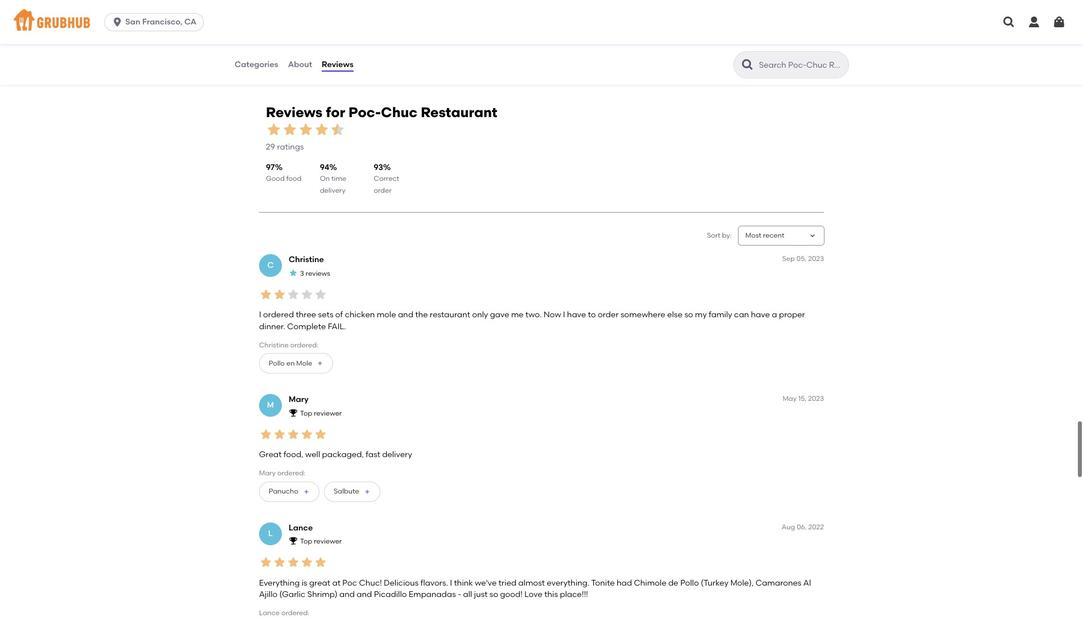 Task type: describe. For each thing, give the bounding box(es) containing it.
just
[[474, 590, 488, 600]]

restaurant
[[430, 311, 470, 320]]

may 15, 2023
[[783, 395, 824, 403]]

m
[[267, 401, 274, 411]]

-
[[458, 590, 461, 600]]

me
[[511, 311, 524, 320]]

dinner.
[[259, 322, 285, 332]]

reviews for reviews for poc-chuc restaurant
[[266, 104, 322, 121]]

well
[[305, 450, 320, 460]]

search icon image
[[741, 58, 755, 72]]

great food, well packaged, fast delivery
[[259, 450, 412, 460]]

05,
[[797, 255, 807, 263]]

en
[[286, 360, 295, 368]]

had
[[617, 579, 632, 589]]

i inside everything is great at poc chuc!  delicious flavors.  i think we've tried almost everything.  tonite had chimole de pollo (turkey mole), camarones al ajillo (garlic shrimp) and and picadillo empanadas - all just so good!  love this place!!!
[[450, 579, 452, 589]]

correct
[[374, 175, 399, 183]]

shrimp)
[[307, 590, 338, 600]]

pollo en mole button
[[259, 354, 333, 374]]

sets
[[318, 311, 333, 320]]

(turkey
[[701, 579, 728, 589]]

time
[[331, 175, 346, 183]]

three
[[296, 311, 316, 320]]

lance ordered:
[[259, 610, 309, 618]]

97
[[266, 163, 275, 172]]

fast
[[366, 450, 380, 460]]

packaged,
[[322, 450, 364, 460]]

christine for christine ordered:
[[259, 342, 289, 350]]

ordered: for ordered
[[290, 342, 318, 350]]

poc
[[342, 579, 357, 589]]

delivery inside 94 on time delivery
[[320, 187, 345, 195]]

on
[[320, 175, 330, 183]]

somewhere
[[621, 311, 665, 320]]

san francisco, ca button
[[104, 13, 208, 31]]

love
[[524, 590, 542, 600]]

mole),
[[730, 579, 754, 589]]

Search Poc-Chuc Restaurant search field
[[758, 60, 845, 71]]

panucho button
[[259, 482, 319, 503]]

mole
[[296, 360, 312, 368]]

of
[[335, 311, 343, 320]]

svg image inside the san francisco, ca button
[[112, 17, 123, 28]]

everything.
[[547, 579, 589, 589]]

my
[[695, 311, 707, 320]]

plus icon image for salbute
[[364, 489, 371, 496]]

order inside 93 correct order
[[374, 187, 392, 195]]

is
[[302, 579, 307, 589]]

trophy icon image for mary
[[289, 409, 298, 418]]

0 horizontal spatial and
[[339, 590, 355, 600]]

aug 06, 2022
[[782, 524, 824, 532]]

all
[[463, 590, 472, 600]]

good!
[[500, 590, 523, 600]]

so inside i ordered three sets of chicken mole and the restaurant only gave me two. now i have to order somewhere else so my family can have a proper dinner. complete fail.
[[684, 311, 693, 320]]

we've
[[475, 579, 497, 589]]

ca
[[184, 17, 197, 27]]

so inside everything is great at poc chuc!  delicious flavors.  i think we've tried almost everything.  tonite had chimole de pollo (turkey mole), camarones al ajillo (garlic shrimp) and and picadillo empanadas - all just so good!  love this place!!!
[[489, 590, 498, 600]]

and inside i ordered three sets of chicken mole and the restaurant only gave me two. now i have to order somewhere else so my family can have a proper dinner. complete fail.
[[398, 311, 413, 320]]

29
[[266, 142, 275, 152]]

gave
[[490, 311, 509, 320]]

tonite
[[591, 579, 615, 589]]

29 ratings
[[266, 142, 304, 152]]

reviewer for mary
[[314, 410, 342, 418]]

mary for mary
[[289, 395, 309, 405]]

for
[[326, 104, 345, 121]]

sep
[[782, 255, 795, 263]]

reviewer for lance
[[314, 538, 342, 546]]

this
[[544, 590, 558, 600]]

2 have from the left
[[751, 311, 770, 320]]

plus icon image for panucho
[[303, 489, 310, 496]]

else
[[667, 311, 683, 320]]

tried
[[499, 579, 516, 589]]

94 on time delivery
[[320, 163, 346, 195]]

a
[[772, 311, 777, 320]]

top reviewer for mary
[[300, 410, 342, 418]]

panucho
[[269, 488, 298, 496]]

most
[[745, 232, 761, 240]]

mary ordered:
[[259, 470, 305, 478]]

ratings
[[277, 142, 304, 152]]

by:
[[722, 232, 732, 240]]

about
[[288, 60, 312, 69]]

pollo inside button
[[269, 360, 285, 368]]



Task type: locate. For each thing, give the bounding box(es) containing it.
2023 for great food, well packaged, fast delivery
[[808, 395, 824, 403]]

c
[[267, 261, 274, 271]]

plus icon image right panucho
[[303, 489, 310, 496]]

1 horizontal spatial and
[[357, 590, 372, 600]]

reviews right about
[[322, 60, 354, 69]]

everything
[[259, 579, 300, 589]]

christine down dinner.
[[259, 342, 289, 350]]

trophy icon image right m
[[289, 409, 298, 418]]

mary down "great"
[[259, 470, 276, 478]]

chuc!
[[359, 579, 382, 589]]

trophy icon image
[[289, 409, 298, 418], [289, 537, 298, 546]]

0 vertical spatial reviewer
[[314, 410, 342, 418]]

1 have from the left
[[567, 311, 586, 320]]

great
[[309, 579, 330, 589]]

2 top from the top
[[300, 538, 312, 546]]

2 horizontal spatial plus icon image
[[364, 489, 371, 496]]

2 svg image from the left
[[1052, 15, 1066, 29]]

i
[[259, 311, 261, 320], [563, 311, 565, 320], [450, 579, 452, 589]]

top reviewer for lance
[[300, 538, 342, 546]]

0 horizontal spatial svg image
[[1027, 15, 1041, 29]]

flavors.
[[421, 579, 448, 589]]

so left my
[[684, 311, 693, 320]]

ordered: up mole at the bottom left of page
[[290, 342, 318, 350]]

1 top reviewer from the top
[[300, 410, 342, 418]]

trophy icon image right l
[[289, 537, 298, 546]]

1 vertical spatial top reviewer
[[300, 538, 342, 546]]

0 horizontal spatial pollo
[[269, 360, 285, 368]]

97 good food
[[266, 163, 301, 183]]

order down the correct
[[374, 187, 392, 195]]

i right now at the right of the page
[[563, 311, 565, 320]]

mary for mary ordered:
[[259, 470, 276, 478]]

ordered: down (garlic
[[281, 610, 309, 618]]

reviews for poc-chuc restaurant
[[266, 104, 497, 121]]

ordered
[[263, 311, 294, 320]]

1 vertical spatial trophy icon image
[[289, 537, 298, 546]]

christine
[[289, 255, 324, 265], [259, 342, 289, 350]]

Sort by: field
[[745, 231, 785, 241]]

2 reviewer from the top
[[314, 538, 342, 546]]

1 horizontal spatial i
[[450, 579, 452, 589]]

ordered: up panucho "button"
[[277, 470, 305, 478]]

two.
[[526, 311, 542, 320]]

reviews
[[306, 270, 330, 278]]

chicken
[[345, 311, 375, 320]]

plus icon image inside pollo en mole button
[[317, 361, 324, 367]]

lance right l
[[289, 524, 313, 533]]

ordered:
[[290, 342, 318, 350], [277, 470, 305, 478], [281, 610, 309, 618]]

1 vertical spatial lance
[[259, 610, 280, 618]]

reviews for reviews
[[322, 60, 354, 69]]

sep 05, 2023
[[782, 255, 824, 263]]

1 horizontal spatial lance
[[289, 524, 313, 533]]

de
[[668, 579, 678, 589]]

only
[[472, 311, 488, 320]]

plus icon image right salbute
[[364, 489, 371, 496]]

1 horizontal spatial svg image
[[1002, 15, 1016, 29]]

1 top from the top
[[300, 410, 312, 418]]

the
[[415, 311, 428, 320]]

pollo left en
[[269, 360, 285, 368]]

svg image
[[1002, 15, 1016, 29], [112, 17, 123, 28]]

0 horizontal spatial have
[[567, 311, 586, 320]]

0 horizontal spatial lance
[[259, 610, 280, 618]]

aug
[[782, 524, 795, 532]]

camarones
[[756, 579, 801, 589]]

pollo inside everything is great at poc chuc!  delicious flavors.  i think we've tried almost everything.  tonite had chimole de pollo (turkey mole), camarones al ajillo (garlic shrimp) and and picadillo empanadas - all just so good!  love this place!!!
[[680, 579, 699, 589]]

94
[[320, 163, 329, 172]]

1 horizontal spatial order
[[598, 311, 619, 320]]

93 correct order
[[374, 163, 399, 195]]

0 vertical spatial 2023
[[808, 255, 824, 263]]

francisco,
[[142, 17, 182, 27]]

about button
[[287, 44, 313, 85]]

0 horizontal spatial mary
[[259, 470, 276, 478]]

have left the to
[[567, 311, 586, 320]]

san
[[125, 17, 140, 27]]

good
[[266, 175, 285, 183]]

1 horizontal spatial plus icon image
[[317, 361, 324, 367]]

0 vertical spatial reviews
[[322, 60, 354, 69]]

most recent
[[745, 232, 785, 240]]

top right l
[[300, 538, 312, 546]]

1 trophy icon image from the top
[[289, 409, 298, 418]]

1 reviewer from the top
[[314, 410, 342, 418]]

place!!!
[[560, 590, 588, 600]]

0 vertical spatial so
[[684, 311, 693, 320]]

sort
[[707, 232, 720, 240]]

and down chuc!
[[357, 590, 372, 600]]

lance for lance
[[289, 524, 313, 533]]

0 vertical spatial top reviewer
[[300, 410, 342, 418]]

0 vertical spatial delivery
[[320, 187, 345, 195]]

plus icon image right mole at the bottom left of page
[[317, 361, 324, 367]]

top reviewer up well
[[300, 410, 342, 418]]

top for lance
[[300, 538, 312, 546]]

2023 right 05,
[[808, 255, 824, 263]]

l
[[268, 529, 273, 539]]

1 vertical spatial christine
[[259, 342, 289, 350]]

almost
[[518, 579, 545, 589]]

2 trophy icon image from the top
[[289, 537, 298, 546]]

complete
[[287, 322, 326, 332]]

main navigation navigation
[[0, 0, 1083, 44]]

food,
[[284, 450, 303, 460]]

0 vertical spatial trophy icon image
[[289, 409, 298, 418]]

1 horizontal spatial have
[[751, 311, 770, 320]]

1 vertical spatial mary
[[259, 470, 276, 478]]

christine up 3
[[289, 255, 324, 265]]

caret down icon image
[[808, 232, 817, 241]]

15,
[[798, 395, 807, 403]]

reviewer up 'great food, well packaged, fast delivery'
[[314, 410, 342, 418]]

plus icon image for pollo en mole
[[317, 361, 324, 367]]

0 horizontal spatial svg image
[[112, 17, 123, 28]]

1 vertical spatial 2023
[[808, 395, 824, 403]]

2 2023 from the top
[[808, 395, 824, 403]]

proper
[[779, 311, 805, 320]]

1 2023 from the top
[[808, 255, 824, 263]]

0 vertical spatial top
[[300, 410, 312, 418]]

top right m
[[300, 410, 312, 418]]

and left the the
[[398, 311, 413, 320]]

order inside i ordered three sets of chicken mole and the restaurant only gave me two. now i have to order somewhere else so my family can have a proper dinner. complete fail.
[[598, 311, 619, 320]]

ajillo
[[259, 590, 277, 600]]

reviews button
[[321, 44, 354, 85]]

2 horizontal spatial i
[[563, 311, 565, 320]]

svg image
[[1027, 15, 1041, 29], [1052, 15, 1066, 29]]

great
[[259, 450, 282, 460]]

lance down ajillo in the left of the page
[[259, 610, 280, 618]]

categories
[[235, 60, 278, 69]]

0 horizontal spatial so
[[489, 590, 498, 600]]

reviewer
[[314, 410, 342, 418], [314, 538, 342, 546]]

1 horizontal spatial christine
[[289, 255, 324, 265]]

restaurant
[[421, 104, 497, 121]]

i left think in the left bottom of the page
[[450, 579, 452, 589]]

0 vertical spatial pollo
[[269, 360, 285, 368]]

2 horizontal spatial and
[[398, 311, 413, 320]]

picadillo
[[374, 590, 407, 600]]

so right just
[[489, 590, 498, 600]]

star icon image
[[266, 122, 282, 138], [282, 122, 298, 138], [298, 122, 314, 138], [314, 122, 330, 138], [330, 122, 346, 138], [330, 122, 346, 138], [289, 269, 298, 278], [259, 288, 273, 302], [273, 288, 286, 302], [286, 288, 300, 302], [300, 288, 314, 302], [314, 288, 327, 302], [259, 428, 273, 442], [273, 428, 286, 442], [286, 428, 300, 442], [300, 428, 314, 442], [314, 428, 327, 442], [259, 557, 273, 570], [273, 557, 286, 570], [286, 557, 300, 570], [300, 557, 314, 570], [314, 557, 327, 570]]

top reviewer up great
[[300, 538, 342, 546]]

reviews
[[322, 60, 354, 69], [266, 104, 322, 121]]

top for mary
[[300, 410, 312, 418]]

order right the to
[[598, 311, 619, 320]]

delivery right fast
[[382, 450, 412, 460]]

plus icon image inside salbute button
[[364, 489, 371, 496]]

93
[[374, 163, 383, 172]]

1 vertical spatial reviews
[[266, 104, 322, 121]]

top reviewer
[[300, 410, 342, 418], [300, 538, 342, 546]]

pollo en mole
[[269, 360, 312, 368]]

food
[[286, 175, 301, 183]]

lance
[[289, 524, 313, 533], [259, 610, 280, 618]]

1 svg image from the left
[[1027, 15, 1041, 29]]

0 vertical spatial christine
[[289, 255, 324, 265]]

now
[[544, 311, 561, 320]]

reviews inside button
[[322, 60, 354, 69]]

plus icon image
[[317, 361, 324, 367], [303, 489, 310, 496], [364, 489, 371, 496]]

1 horizontal spatial svg image
[[1052, 15, 1066, 29]]

fail.
[[328, 322, 346, 332]]

recent
[[763, 232, 785, 240]]

so
[[684, 311, 693, 320], [489, 590, 498, 600]]

2023
[[808, 255, 824, 263], [808, 395, 824, 403]]

2 vertical spatial ordered:
[[281, 610, 309, 618]]

delivery down time
[[320, 187, 345, 195]]

3 reviews
[[300, 270, 330, 278]]

have left a
[[751, 311, 770, 320]]

1 horizontal spatial mary
[[289, 395, 309, 405]]

and down poc
[[339, 590, 355, 600]]

06,
[[797, 524, 807, 532]]

al
[[803, 579, 811, 589]]

1 vertical spatial so
[[489, 590, 498, 600]]

may
[[783, 395, 797, 403]]

0 horizontal spatial i
[[259, 311, 261, 320]]

1 vertical spatial ordered:
[[277, 470, 305, 478]]

at
[[332, 579, 341, 589]]

pollo right de
[[680, 579, 699, 589]]

have
[[567, 311, 586, 320], [751, 311, 770, 320]]

2023 right 15,
[[808, 395, 824, 403]]

2023 for i ordered three sets of chicken mole and the restaurant only gave me two. now i have to order somewhere else so my family can have a proper dinner. complete fail.
[[808, 255, 824, 263]]

1 vertical spatial pollo
[[680, 579, 699, 589]]

san francisco, ca
[[125, 17, 197, 27]]

0 horizontal spatial delivery
[[320, 187, 345, 195]]

delivery
[[320, 187, 345, 195], [382, 450, 412, 460]]

1 horizontal spatial so
[[684, 311, 693, 320]]

0 horizontal spatial order
[[374, 187, 392, 195]]

family
[[709, 311, 732, 320]]

reviewer up great
[[314, 538, 342, 546]]

0 horizontal spatial plus icon image
[[303, 489, 310, 496]]

i ordered three sets of chicken mole and the restaurant only gave me two. now i have to order somewhere else so my family can have a proper dinner. complete fail.
[[259, 311, 805, 332]]

delicious
[[384, 579, 419, 589]]

1 vertical spatial order
[[598, 311, 619, 320]]

to
[[588, 311, 596, 320]]

0 horizontal spatial christine
[[259, 342, 289, 350]]

empanadas
[[409, 590, 456, 600]]

poc-
[[349, 104, 381, 121]]

reviews up ratings
[[266, 104, 322, 121]]

salbute button
[[324, 482, 380, 503]]

0 vertical spatial mary
[[289, 395, 309, 405]]

0 vertical spatial lance
[[289, 524, 313, 533]]

1 vertical spatial delivery
[[382, 450, 412, 460]]

1 horizontal spatial pollo
[[680, 579, 699, 589]]

i up dinner.
[[259, 311, 261, 320]]

categories button
[[234, 44, 279, 85]]

1 vertical spatial top
[[300, 538, 312, 546]]

mary right m
[[289, 395, 309, 405]]

1 horizontal spatial delivery
[[382, 450, 412, 460]]

plus icon image inside panucho "button"
[[303, 489, 310, 496]]

0 vertical spatial ordered:
[[290, 342, 318, 350]]

lance for lance ordered:
[[259, 610, 280, 618]]

3
[[300, 270, 304, 278]]

christine ordered:
[[259, 342, 318, 350]]

christine for christine
[[289, 255, 324, 265]]

2 top reviewer from the top
[[300, 538, 342, 546]]

trophy icon image for lance
[[289, 537, 298, 546]]

ordered: for food,
[[277, 470, 305, 478]]

mole
[[377, 311, 396, 320]]

1 vertical spatial reviewer
[[314, 538, 342, 546]]

0 vertical spatial order
[[374, 187, 392, 195]]



Task type: vqa. For each thing, say whether or not it's contained in the screenshot.
los
no



